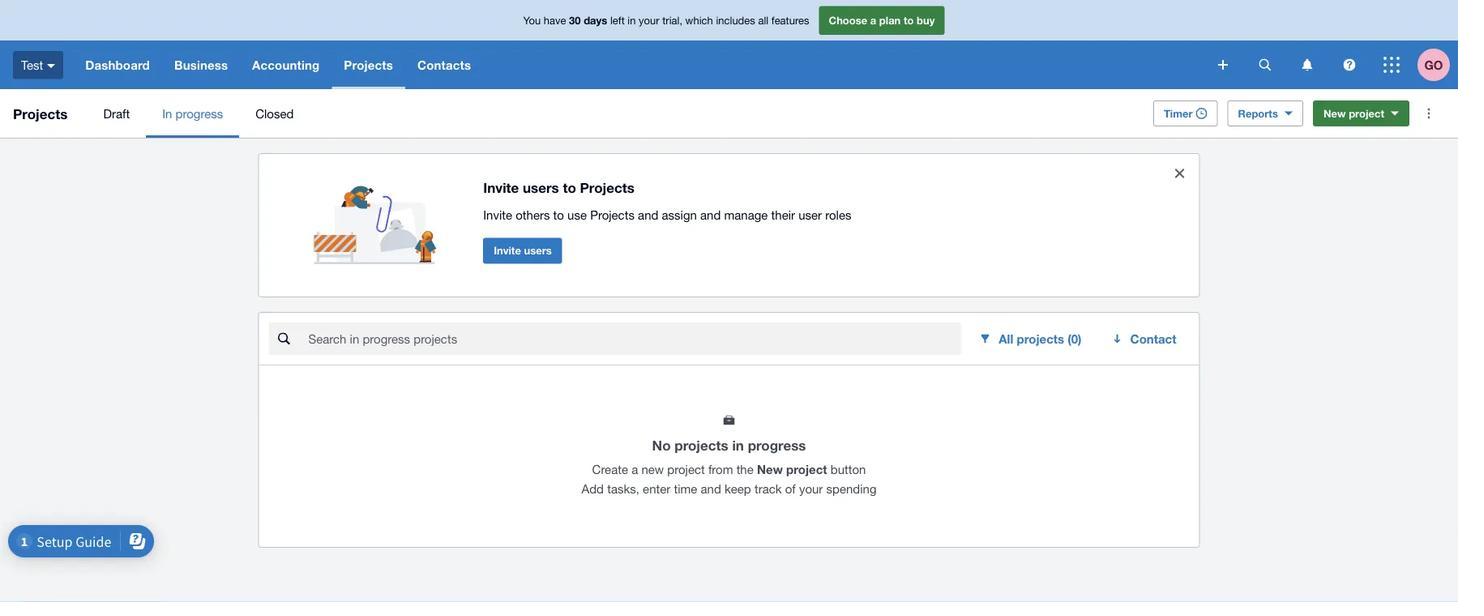 Task type: describe. For each thing, give the bounding box(es) containing it.
1 horizontal spatial svg image
[[1303, 59, 1313, 71]]

track
[[755, 482, 782, 496]]

plan
[[880, 14, 901, 27]]

user
[[799, 208, 822, 222]]

use
[[568, 208, 587, 222]]

more options image
[[1413, 97, 1446, 130]]

tasks,
[[607, 482, 640, 496]]

contact
[[1131, 332, 1177, 346]]

contacts button
[[405, 41, 483, 89]]

days
[[584, 14, 608, 27]]

choose a plan to buy
[[829, 14, 935, 27]]

from
[[709, 462, 733, 476]]

all
[[758, 14, 769, 27]]

invite users link
[[483, 238, 562, 264]]

0 vertical spatial your
[[639, 14, 660, 27]]

includes
[[716, 14, 756, 27]]

left
[[610, 14, 625, 27]]

new project
[[1324, 107, 1385, 120]]

buy
[[917, 14, 935, 27]]

all projects (0) button
[[968, 323, 1095, 355]]

have
[[544, 14, 566, 27]]

projects for in
[[675, 437, 729, 453]]

of
[[785, 482, 796, 496]]

features
[[772, 14, 810, 27]]

choose
[[829, 14, 868, 27]]

0 vertical spatial progress
[[176, 106, 223, 120]]

spending
[[827, 482, 877, 496]]

and left assign
[[638, 208, 659, 222]]

dashboard
[[85, 58, 150, 72]]

time
[[674, 482, 698, 496]]

projects right use
[[590, 208, 635, 222]]

business
[[174, 58, 228, 72]]

clear image
[[1164, 157, 1196, 190]]

new project button
[[1313, 101, 1410, 126]]

contact button
[[1102, 323, 1190, 355]]

and inside create a new project from the new project button add tasks, enter time and keep track of your spending
[[701, 482, 721, 496]]

contacts
[[418, 58, 471, 72]]

navigation containing dashboard
[[73, 41, 1207, 89]]

to for use
[[553, 208, 564, 222]]

Search in progress projects search field
[[307, 324, 962, 354]]

projects for (0)
[[1017, 332, 1065, 346]]

assign
[[662, 208, 697, 222]]

invite users to projects
[[483, 180, 635, 196]]

in progress link
[[146, 89, 239, 138]]

invite others to use projects and assign and manage their user roles
[[483, 208, 852, 222]]

invite users to projects image
[[314, 167, 444, 264]]

manage
[[724, 208, 768, 222]]

project inside popup button
[[1349, 107, 1385, 120]]



Task type: locate. For each thing, give the bounding box(es) containing it.
1 vertical spatial in
[[733, 437, 744, 453]]

draft
[[103, 106, 130, 120]]

reports button
[[1228, 101, 1304, 126]]

2 horizontal spatial project
[[1349, 107, 1385, 120]]

to
[[904, 14, 914, 27], [563, 180, 576, 196], [553, 208, 564, 222]]

projects
[[344, 58, 393, 72], [13, 105, 68, 122], [580, 180, 635, 196], [590, 208, 635, 222]]

a for create a new project from the new project button add tasks, enter time and keep track of your spending
[[632, 462, 638, 476]]

invite for invite users
[[494, 245, 521, 257]]

timer button
[[1154, 101, 1218, 126]]

1 vertical spatial to
[[563, 180, 576, 196]]

users down others
[[524, 245, 552, 257]]

1 vertical spatial a
[[632, 462, 638, 476]]

0 horizontal spatial project
[[668, 462, 705, 476]]

reports
[[1239, 107, 1279, 120]]

2 horizontal spatial svg image
[[1384, 57, 1400, 73]]

project up of
[[787, 462, 828, 477]]

projects down test popup button on the left top of the page
[[13, 105, 68, 122]]

1 horizontal spatial project
[[787, 462, 828, 477]]

projects left '(0)'
[[1017, 332, 1065, 346]]

0 vertical spatial new
[[1324, 107, 1346, 120]]

in right left
[[628, 14, 636, 27]]

projects inside popup button
[[1017, 332, 1065, 346]]

go
[[1425, 58, 1444, 72]]

(0)
[[1068, 332, 1082, 346]]

0 vertical spatial users
[[523, 180, 559, 196]]

30
[[569, 14, 581, 27]]

0 vertical spatial a
[[871, 14, 877, 27]]

users up others
[[523, 180, 559, 196]]

a left new
[[632, 462, 638, 476]]

in progress
[[162, 106, 223, 120]]

which
[[686, 14, 713, 27]]

business button
[[162, 41, 240, 89]]

navigation
[[73, 41, 1207, 89]]

your
[[639, 14, 660, 27], [799, 482, 823, 496]]

a
[[871, 14, 877, 27], [632, 462, 638, 476]]

to for projects
[[563, 180, 576, 196]]

new right "reports" popup button
[[1324, 107, 1346, 120]]

progress up the
[[748, 437, 806, 453]]

1 horizontal spatial new
[[1324, 107, 1346, 120]]

0 horizontal spatial a
[[632, 462, 638, 476]]

new up track at the bottom right of the page
[[757, 462, 783, 477]]

to left buy
[[904, 14, 914, 27]]

your inside create a new project from the new project button add tasks, enter time and keep track of your spending
[[799, 482, 823, 496]]

0 vertical spatial to
[[904, 14, 914, 27]]

dashboard link
[[73, 41, 162, 89]]

enter
[[643, 482, 671, 496]]

1 vertical spatial invite
[[483, 208, 512, 222]]

no projects in progress
[[652, 437, 806, 453]]

a inside banner
[[871, 14, 877, 27]]

projects inside 'popup button'
[[344, 58, 393, 72]]

test button
[[0, 41, 73, 89]]

project left more options image
[[1349, 107, 1385, 120]]

0 horizontal spatial svg image
[[47, 64, 55, 68]]

projects up from
[[675, 437, 729, 453]]

0 vertical spatial in
[[628, 14, 636, 27]]

svg image
[[1303, 59, 1313, 71], [1344, 59, 1356, 71], [1219, 60, 1228, 70]]

1 vertical spatial progress
[[748, 437, 806, 453]]

draft link
[[87, 89, 146, 138]]

accounting button
[[240, 41, 332, 89]]

create a new project from the new project button add tasks, enter time and keep track of your spending
[[582, 462, 877, 496]]

a for choose a plan to buy
[[871, 14, 877, 27]]

svg image left 'go'
[[1384, 57, 1400, 73]]

test
[[21, 58, 43, 72]]

project
[[1349, 107, 1385, 120], [668, 462, 705, 476], [787, 462, 828, 477]]

add
[[582, 482, 604, 496]]

0 horizontal spatial in
[[628, 14, 636, 27]]

you have 30 days left in your trial, which includes all features
[[523, 14, 810, 27]]

0 vertical spatial invite
[[483, 180, 519, 196]]

your right of
[[799, 482, 823, 496]]

0 horizontal spatial progress
[[176, 106, 223, 120]]

users
[[523, 180, 559, 196], [524, 245, 552, 257]]

all
[[999, 332, 1014, 346]]

a left plan
[[871, 14, 877, 27]]

closed
[[256, 106, 294, 120]]

1 horizontal spatial progress
[[748, 437, 806, 453]]

and down from
[[701, 482, 721, 496]]

projects left contacts dropdown button
[[344, 58, 393, 72]]

users for invite users
[[524, 245, 552, 257]]

0 horizontal spatial projects
[[675, 437, 729, 453]]

0 vertical spatial projects
[[1017, 332, 1065, 346]]

progress right the in
[[176, 106, 223, 120]]

the
[[737, 462, 754, 476]]

new
[[1324, 107, 1346, 120], [757, 462, 783, 477]]

invite up others
[[483, 180, 519, 196]]

1 horizontal spatial your
[[799, 482, 823, 496]]

create
[[592, 462, 628, 476]]

you
[[523, 14, 541, 27]]

a inside create a new project from the new project button add tasks, enter time and keep track of your spending
[[632, 462, 638, 476]]

banner containing dashboard
[[0, 0, 1459, 89]]

svg image
[[1384, 57, 1400, 73], [1260, 59, 1272, 71], [47, 64, 55, 68]]

progress
[[176, 106, 223, 120], [748, 437, 806, 453]]

1 vertical spatial your
[[799, 482, 823, 496]]

invite for invite others to use projects and assign and manage their user roles
[[483, 208, 512, 222]]

0 horizontal spatial svg image
[[1219, 60, 1228, 70]]

button
[[831, 462, 866, 476]]

projects
[[1017, 332, 1065, 346], [675, 437, 729, 453]]

your left trial,
[[639, 14, 660, 27]]

in up the
[[733, 437, 744, 453]]

2 vertical spatial invite
[[494, 245, 521, 257]]

projects button
[[332, 41, 405, 89]]

1 horizontal spatial in
[[733, 437, 744, 453]]

1 horizontal spatial a
[[871, 14, 877, 27]]

2 horizontal spatial svg image
[[1344, 59, 1356, 71]]

in
[[162, 106, 172, 120]]

1 horizontal spatial svg image
[[1260, 59, 1272, 71]]

new inside new project popup button
[[1324, 107, 1346, 120]]

project up time
[[668, 462, 705, 476]]

2 vertical spatial to
[[553, 208, 564, 222]]

go button
[[1418, 41, 1459, 89]]

roles
[[826, 208, 852, 222]]

projects up use
[[580, 180, 635, 196]]

1 vertical spatial new
[[757, 462, 783, 477]]

accounting
[[252, 58, 320, 72]]

timer
[[1164, 107, 1193, 120]]

and right assign
[[701, 208, 721, 222]]

trial,
[[663, 14, 683, 27]]

to up use
[[563, 180, 576, 196]]

closed link
[[239, 89, 310, 138]]

invite
[[483, 180, 519, 196], [483, 208, 512, 222], [494, 245, 521, 257]]

keep
[[725, 482, 751, 496]]

no
[[652, 437, 671, 453]]

svg image right test
[[47, 64, 55, 68]]

1 vertical spatial projects
[[675, 437, 729, 453]]

invite left others
[[483, 208, 512, 222]]

all projects (0)
[[999, 332, 1082, 346]]

1 horizontal spatial projects
[[1017, 332, 1065, 346]]

their
[[772, 208, 795, 222]]

and
[[638, 208, 659, 222], [701, 208, 721, 222], [701, 482, 721, 496]]

invite users
[[494, 245, 552, 257]]

invite down others
[[494, 245, 521, 257]]

users for invite users to projects
[[523, 180, 559, 196]]

svg image inside test popup button
[[47, 64, 55, 68]]

svg image up "reports" popup button
[[1260, 59, 1272, 71]]

new
[[642, 462, 664, 476]]

to left use
[[553, 208, 564, 222]]

others
[[516, 208, 550, 222]]

new inside create a new project from the new project button add tasks, enter time and keep track of your spending
[[757, 462, 783, 477]]

banner
[[0, 0, 1459, 89]]

invite for invite users to projects
[[483, 180, 519, 196]]

1 vertical spatial users
[[524, 245, 552, 257]]

0 horizontal spatial new
[[757, 462, 783, 477]]

in
[[628, 14, 636, 27], [733, 437, 744, 453]]

0 horizontal spatial your
[[639, 14, 660, 27]]



Task type: vqa. For each thing, say whether or not it's contained in the screenshot.
Logo to the top
no



